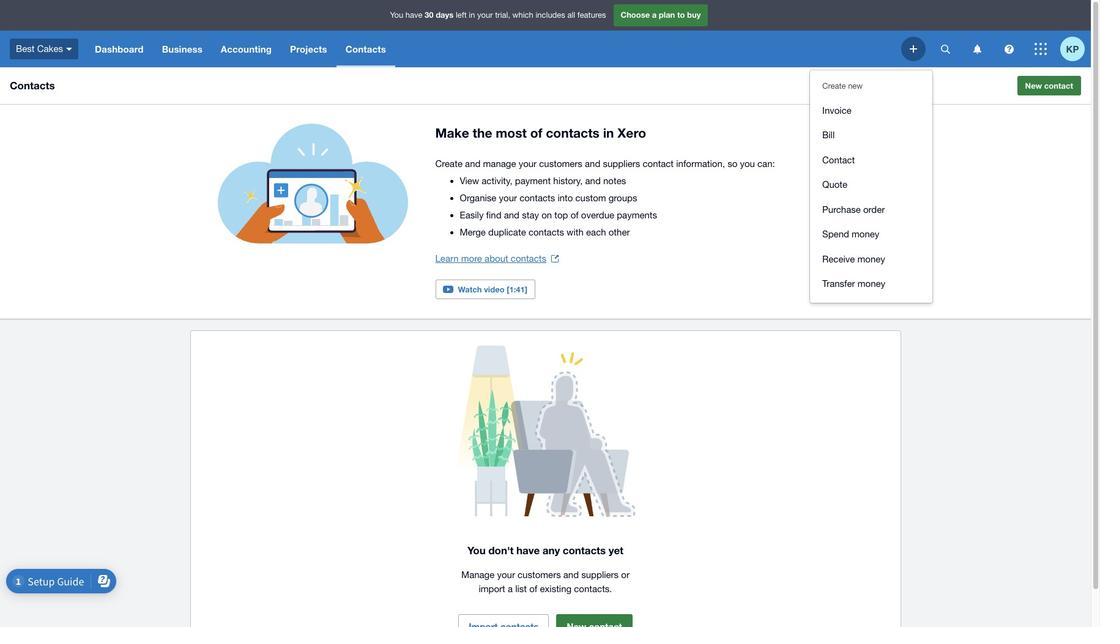 Task type: locate. For each thing, give the bounding box(es) containing it.
organise your contacts into custom groups
[[460, 193, 637, 203]]

1 vertical spatial you
[[467, 544, 486, 557]]

0 vertical spatial you
[[390, 11, 403, 20]]

accounting
[[221, 43, 272, 54]]

banner
[[0, 0, 1091, 303]]

to
[[677, 10, 685, 20]]

of right most
[[530, 125, 542, 141]]

0 horizontal spatial a
[[508, 583, 513, 594]]

a left plan in the right of the page
[[652, 10, 657, 20]]

kp button
[[1060, 31, 1091, 67]]

duplicate
[[488, 227, 526, 237]]

can:
[[757, 158, 775, 169]]

1 vertical spatial a
[[508, 583, 513, 594]]

projects
[[290, 43, 327, 54]]

2 vertical spatial money
[[858, 278, 885, 289]]

2 vertical spatial of
[[529, 583, 537, 594]]

contact right new
[[1044, 81, 1073, 91]]

1 vertical spatial have
[[516, 544, 540, 557]]

transfer money
[[822, 278, 885, 289]]

your up import
[[497, 570, 515, 580]]

so
[[728, 158, 737, 169]]

0 vertical spatial in
[[469, 11, 475, 20]]

your left trial,
[[477, 11, 493, 20]]

0 horizontal spatial have
[[406, 11, 422, 20]]

suppliers up contacts.
[[581, 570, 619, 580]]

business button
[[153, 31, 212, 67]]

create for create and manage your customers and suppliers contact information, so you can:
[[435, 158, 463, 169]]

existing
[[540, 583, 572, 594]]

manage
[[461, 570, 495, 580]]

on
[[542, 210, 552, 220]]

create left the new
[[822, 81, 846, 91]]

in
[[469, 11, 475, 20], [603, 125, 614, 141]]

new contact
[[1025, 81, 1073, 91]]

contact
[[1044, 81, 1073, 91], [643, 158, 674, 169]]

you left 30
[[390, 11, 403, 20]]

0 vertical spatial create
[[822, 81, 846, 91]]

money for transfer money
[[858, 278, 885, 289]]

and inside manage your customers and suppliers or import a list of existing contacts.
[[563, 570, 579, 580]]

1 horizontal spatial you
[[467, 544, 486, 557]]

in left "xero"
[[603, 125, 614, 141]]

1 horizontal spatial in
[[603, 125, 614, 141]]

svg image
[[1035, 43, 1047, 55], [941, 44, 950, 54], [973, 44, 981, 54], [910, 45, 917, 53], [66, 48, 72, 51]]

groups
[[609, 193, 637, 203]]

1 horizontal spatial contact
[[1044, 81, 1073, 91]]

learn
[[435, 253, 459, 264]]

1 vertical spatial money
[[857, 254, 885, 264]]

projects button
[[281, 31, 336, 67]]

[1:41]
[[507, 285, 527, 294]]

you don't have any contacts yet
[[467, 544, 623, 557]]

svg image inside the best cakes popup button
[[66, 48, 72, 51]]

contacts left yet
[[563, 544, 606, 557]]

contact down "xero"
[[643, 158, 674, 169]]

create and manage your customers and suppliers contact information, so you can:
[[435, 158, 775, 169]]

includes
[[536, 11, 565, 20]]

in inside 'you have 30 days left in your trial, which includes all features'
[[469, 11, 475, 20]]

contact inside button
[[1044, 81, 1073, 91]]

in right left in the left of the page
[[469, 11, 475, 20]]

0 horizontal spatial contacts
[[10, 79, 55, 92]]

create inside list box
[[822, 81, 846, 91]]

spend
[[822, 229, 849, 239]]

have left 30
[[406, 11, 422, 20]]

create new group
[[810, 92, 932, 303]]

have
[[406, 11, 422, 20], [516, 544, 540, 557]]

stay
[[522, 210, 539, 220]]

contacts
[[346, 43, 386, 54], [10, 79, 55, 92]]

accounting button
[[212, 31, 281, 67]]

1 vertical spatial suppliers
[[581, 570, 619, 580]]

spend money
[[822, 229, 879, 239]]

learn more about contacts
[[435, 253, 546, 264]]

0 horizontal spatial create
[[435, 158, 463, 169]]

more
[[461, 253, 482, 264]]

you inside 'you have 30 days left in your trial, which includes all features'
[[390, 11, 403, 20]]

you for you have 30 days left in your trial, which includes all features
[[390, 11, 403, 20]]

0 vertical spatial customers
[[539, 158, 582, 169]]

in for left
[[469, 11, 475, 20]]

your down activity,
[[499, 193, 517, 203]]

purchase
[[822, 204, 861, 214]]

customers up history,
[[539, 158, 582, 169]]

contacts right projects dropdown button
[[346, 43, 386, 54]]

import
[[479, 583, 505, 594]]

svg image
[[1004, 44, 1013, 54]]

of
[[530, 125, 542, 141], [571, 210, 579, 220], [529, 583, 537, 594]]

money down receive money link
[[858, 278, 885, 289]]

easily find and stay on top of overdue payments
[[460, 210, 657, 220]]

money down purchase order link
[[852, 229, 879, 239]]

0 vertical spatial money
[[852, 229, 879, 239]]

your up payment
[[519, 158, 537, 169]]

1 vertical spatial customers
[[518, 570, 561, 580]]

bill link
[[810, 123, 932, 148]]

invoice
[[822, 105, 852, 115]]

you left don't
[[467, 544, 486, 557]]

1 vertical spatial in
[[603, 125, 614, 141]]

a inside manage your customers and suppliers or import a list of existing contacts.
[[508, 583, 513, 594]]

top
[[554, 210, 568, 220]]

1 vertical spatial contact
[[643, 158, 674, 169]]

contacts down payment
[[520, 193, 555, 203]]

you
[[740, 158, 755, 169]]

money down the "spend money" link
[[857, 254, 885, 264]]

money for spend money
[[852, 229, 879, 239]]

transfer money link
[[810, 272, 932, 296]]

which
[[512, 11, 533, 20]]

all
[[567, 11, 575, 20]]

list box containing invoice
[[810, 70, 932, 303]]

you
[[390, 11, 403, 20], [467, 544, 486, 557]]

your inside manage your customers and suppliers or import a list of existing contacts.
[[497, 570, 515, 580]]

money for receive money
[[857, 254, 885, 264]]

create up 'view'
[[435, 158, 463, 169]]

receive
[[822, 254, 855, 264]]

of right the top
[[571, 210, 579, 220]]

contacts button
[[336, 31, 395, 67]]

trial,
[[495, 11, 510, 20]]

0 vertical spatial contact
[[1044, 81, 1073, 91]]

a left list
[[508, 583, 513, 594]]

create
[[822, 81, 846, 91], [435, 158, 463, 169]]

customers up existing
[[518, 570, 561, 580]]

manage
[[483, 158, 516, 169]]

best cakes
[[16, 43, 63, 54]]

contact link
[[810, 148, 932, 173]]

list box
[[810, 70, 932, 303]]

days
[[436, 10, 454, 20]]

contacts down best
[[10, 79, 55, 92]]

contacts inside dropdown button
[[346, 43, 386, 54]]

have left any
[[516, 544, 540, 557]]

yet
[[609, 544, 623, 557]]

1 vertical spatial create
[[435, 158, 463, 169]]

0 horizontal spatial you
[[390, 11, 403, 20]]

you don't have any contacts yet image
[[205, 346, 886, 517]]

0 horizontal spatial in
[[469, 11, 475, 20]]

0 vertical spatial contacts
[[346, 43, 386, 54]]

1 horizontal spatial contacts
[[346, 43, 386, 54]]

with
[[567, 227, 584, 237]]

of right list
[[529, 583, 537, 594]]

0 vertical spatial have
[[406, 11, 422, 20]]

0 vertical spatial suppliers
[[603, 158, 640, 169]]

contacts up 'create and manage your customers and suppliers contact information, so you can:' on the top of the page
[[546, 125, 599, 141]]

customers
[[539, 158, 582, 169], [518, 570, 561, 580]]

0 vertical spatial a
[[652, 10, 657, 20]]

1 horizontal spatial a
[[652, 10, 657, 20]]

transfer
[[822, 278, 855, 289]]

payment
[[515, 176, 551, 186]]

watch video [1:41] button
[[435, 280, 535, 299]]

1 horizontal spatial create
[[822, 81, 846, 91]]

dashboard link
[[86, 31, 153, 67]]

watch video [1:41]
[[458, 285, 527, 294]]

business
[[162, 43, 202, 54]]

a
[[652, 10, 657, 20], [508, 583, 513, 594]]

other
[[609, 227, 630, 237]]

suppliers up notes
[[603, 158, 640, 169]]



Task type: vqa. For each thing, say whether or not it's contained in the screenshot.
Money related to Receive money
yes



Task type: describe. For each thing, give the bounding box(es) containing it.
view activity, payment history, and notes
[[460, 176, 626, 186]]

manage your customers and suppliers or import a list of existing contacts.
[[461, 570, 630, 594]]

overdue
[[581, 210, 614, 220]]

1 vertical spatial of
[[571, 210, 579, 220]]

payments
[[617, 210, 657, 220]]

xero
[[618, 125, 646, 141]]

customers inside manage your customers and suppliers or import a list of existing contacts.
[[518, 570, 561, 580]]

bill
[[822, 130, 835, 140]]

plan
[[659, 10, 675, 20]]

new
[[848, 81, 863, 91]]

new
[[1025, 81, 1042, 91]]

quote
[[822, 179, 847, 190]]

view
[[460, 176, 479, 186]]

30
[[425, 10, 434, 20]]

close
[[832, 128, 854, 138]]

make
[[435, 125, 469, 141]]

buy
[[687, 10, 701, 20]]

order
[[863, 204, 885, 214]]

merge duplicate contacts with each other
[[460, 227, 630, 237]]

create new
[[822, 81, 863, 91]]

0 vertical spatial of
[[530, 125, 542, 141]]

contact
[[822, 154, 855, 165]]

0 horizontal spatial contact
[[643, 158, 674, 169]]

make the most of contacts in xero
[[435, 125, 646, 141]]

have inside 'you have 30 days left in your trial, which includes all features'
[[406, 11, 422, 20]]

or
[[621, 570, 630, 580]]

1 vertical spatial contacts
[[10, 79, 55, 92]]

organise
[[460, 193, 496, 203]]

you for you don't have any contacts yet
[[467, 544, 486, 557]]

best cakes button
[[0, 31, 86, 67]]

history,
[[553, 176, 583, 186]]

banner containing kp
[[0, 0, 1091, 303]]

dashboard
[[95, 43, 144, 54]]

invoice link
[[810, 98, 932, 123]]

your inside 'you have 30 days left in your trial, which includes all features'
[[477, 11, 493, 20]]

choose
[[621, 10, 650, 20]]

new contact button
[[1017, 76, 1081, 95]]

merge
[[460, 227, 486, 237]]

in for contacts
[[603, 125, 614, 141]]

information,
[[676, 158, 725, 169]]

video
[[484, 285, 505, 294]]

contacts.
[[574, 583, 612, 594]]

features
[[577, 11, 606, 20]]

cakes
[[37, 43, 63, 54]]

easily
[[460, 210, 484, 220]]

watch
[[458, 285, 482, 294]]

learn more about contacts link
[[435, 250, 559, 267]]

receive money
[[822, 254, 885, 264]]

a inside banner
[[652, 10, 657, 20]]

any
[[543, 544, 560, 557]]

create for create new
[[822, 81, 846, 91]]

notes
[[603, 176, 626, 186]]

contacts down on
[[529, 227, 564, 237]]

purchase order link
[[810, 197, 932, 222]]

purchase order
[[822, 204, 885, 214]]

kp
[[1066, 43, 1079, 54]]

most
[[496, 125, 527, 141]]

each
[[586, 227, 606, 237]]

into
[[558, 193, 573, 203]]

you have 30 days left in your trial, which includes all features
[[390, 10, 606, 20]]

choose a plan to buy
[[621, 10, 701, 20]]

activity,
[[482, 176, 512, 186]]

receive money link
[[810, 247, 932, 272]]

of inside manage your customers and suppliers or import a list of existing contacts.
[[529, 583, 537, 594]]

the
[[473, 125, 492, 141]]

about
[[485, 253, 508, 264]]

spend money link
[[810, 222, 932, 247]]

don't
[[488, 544, 514, 557]]

1 horizontal spatial have
[[516, 544, 540, 557]]

left
[[456, 11, 467, 20]]

contacts down 'merge duplicate contacts with each other' at top
[[511, 253, 546, 264]]

suppliers inside manage your customers and suppliers or import a list of existing contacts.
[[581, 570, 619, 580]]

custom
[[575, 193, 606, 203]]

list
[[515, 583, 527, 594]]

close button
[[825, 124, 861, 143]]



